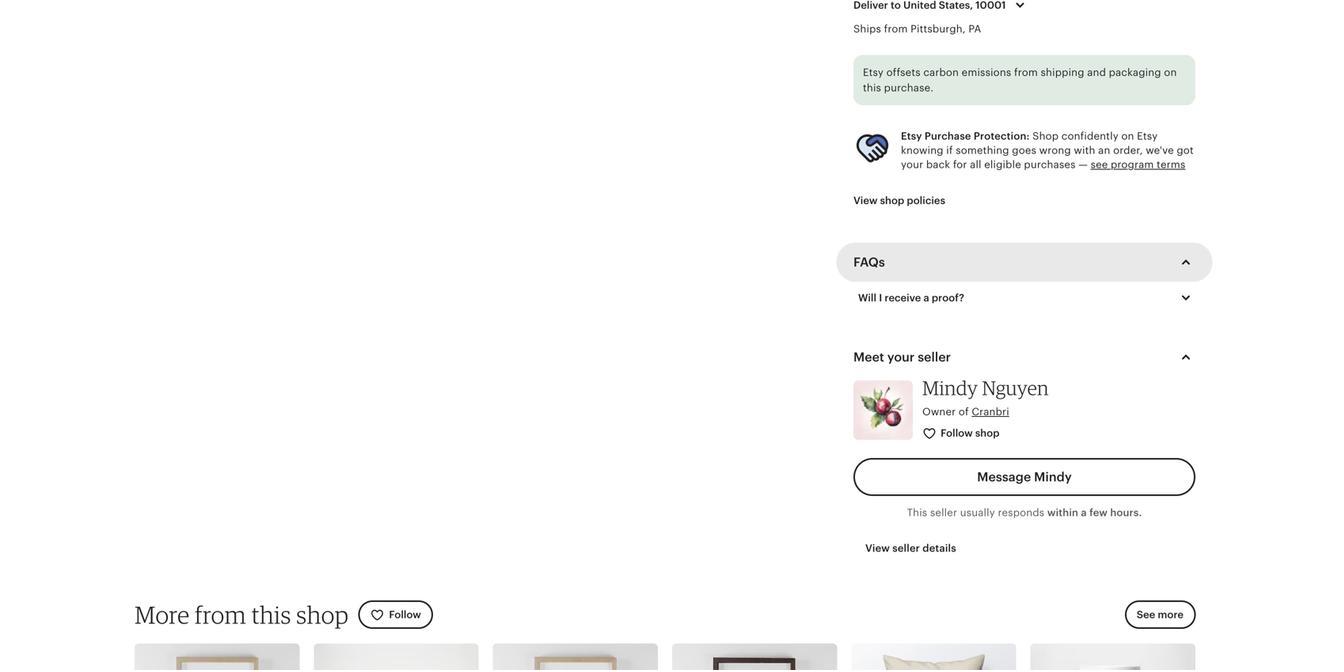 Task type: vqa. For each thing, say whether or not it's contained in the screenshot.
item
no



Task type: describe. For each thing, give the bounding box(es) containing it.
and
[[1087, 67, 1106, 78]]

shop for view
[[880, 195, 905, 207]]

see more
[[1137, 609, 1184, 621]]

purchases
[[1024, 159, 1076, 171]]

mindy inside mindy nguyen owner of cranbri
[[923, 377, 978, 400]]

message mindy button
[[854, 458, 1196, 496]]

etsy for etsy purchase protection:
[[901, 130, 922, 142]]

emissions
[[962, 67, 1012, 78]]

confidently
[[1062, 130, 1119, 142]]

something
[[956, 144, 1009, 156]]

order,
[[1113, 144, 1143, 156]]

mindy nguyen owner of cranbri
[[923, 377, 1049, 418]]

eligible
[[984, 159, 1021, 171]]

few
[[1090, 507, 1108, 519]]

ships from pittsburgh, pa
[[854, 23, 982, 35]]

will i receive a proof?
[[858, 292, 964, 304]]

goes
[[1012, 144, 1037, 156]]

1 vertical spatial this
[[251, 601, 291, 630]]

from for ships from pittsburgh, pa
[[884, 23, 908, 35]]

etsy offsets carbon emissions from shipping and packaging on this purchase.
[[863, 67, 1177, 94]]

terms
[[1157, 159, 1186, 171]]

nguyen
[[982, 377, 1049, 400]]

your inside the "shop confidently on etsy knowing if something goes wrong with an order, we've got your back for all eligible purchases —"
[[901, 159, 924, 171]]

see program terms
[[1091, 159, 1186, 171]]

etsy inside the "shop confidently on etsy knowing if something goes wrong with an order, we've got your back for all eligible purchases —"
[[1137, 130, 1158, 142]]

custom watercolor house painting print, house painting from photo, house portrait, housewarming gift, first home gift, realtor closing gift image
[[493, 644, 658, 671]]

all
[[970, 159, 982, 171]]

follow for follow
[[389, 609, 421, 621]]

meet your seller button
[[839, 339, 1210, 377]]

shop confidently on etsy knowing if something goes wrong with an order, we've got your back for all eligible purchases —
[[901, 130, 1194, 171]]

purchase
[[925, 130, 971, 142]]

proof?
[[932, 292, 964, 304]]

packaging
[[1109, 67, 1161, 78]]

1 vertical spatial a
[[1081, 507, 1087, 519]]

of
[[959, 406, 969, 418]]

offsets
[[887, 67, 921, 78]]

will
[[858, 292, 877, 304]]

receive
[[885, 292, 921, 304]]

view seller details link
[[854, 534, 968, 563]]

ships
[[854, 23, 881, 35]]

this inside etsy offsets carbon emissions from shipping and packaging on this purchase.
[[863, 82, 881, 94]]

see program terms link
[[1091, 159, 1186, 171]]

we've
[[1146, 144, 1174, 156]]

message mindy
[[977, 470, 1072, 484]]

will i receive a proof? button
[[846, 282, 1208, 315]]

follow shop
[[941, 428, 1000, 440]]

a inside dropdown button
[[924, 292, 929, 304]]

more from this shop
[[135, 601, 349, 630]]

2 vertical spatial shop
[[296, 601, 349, 630]]

your inside dropdown button
[[887, 350, 915, 365]]

for
[[953, 159, 967, 171]]

wrong
[[1039, 144, 1071, 156]]

on inside etsy offsets carbon emissions from shipping and packaging on this purchase.
[[1164, 67, 1177, 78]]

protection:
[[974, 130, 1030, 142]]



Task type: locate. For each thing, give the bounding box(es) containing it.
seller
[[918, 350, 951, 365], [930, 507, 957, 519], [893, 543, 920, 555]]

your
[[901, 159, 924, 171], [887, 350, 915, 365]]

seller up owner
[[918, 350, 951, 365]]

shop for follow
[[975, 428, 1000, 440]]

from for more from this shop
[[195, 601, 246, 630]]

1 horizontal spatial mindy
[[1034, 470, 1072, 484]]

within
[[1048, 507, 1079, 519]]

1 vertical spatial view
[[866, 543, 890, 555]]

shop inside button
[[975, 428, 1000, 440]]

a left the "few"
[[1081, 507, 1087, 519]]

view
[[854, 195, 878, 207], [866, 543, 890, 555]]

seller for details
[[893, 543, 920, 555]]

mindy inside message mindy button
[[1034, 470, 1072, 484]]

from left shipping
[[1014, 67, 1038, 78]]

on
[[1164, 67, 1177, 78], [1122, 130, 1134, 142]]

this
[[907, 507, 928, 519]]

etsy purchase protection:
[[901, 130, 1030, 142]]

1 vertical spatial on
[[1122, 130, 1134, 142]]

seller inside 'link'
[[893, 543, 920, 555]]

mindy up within
[[1034, 470, 1072, 484]]

etsy up knowing
[[901, 130, 922, 142]]

1 horizontal spatial on
[[1164, 67, 1177, 78]]

with
[[1074, 144, 1096, 156]]

a left proof? at the top right of the page
[[924, 292, 929, 304]]

follow
[[941, 428, 973, 440], [389, 609, 421, 621]]

usually
[[960, 507, 995, 519]]

mindy up owner
[[923, 377, 978, 400]]

details
[[923, 543, 956, 555]]

1 horizontal spatial etsy
[[901, 130, 922, 142]]

1 horizontal spatial shop
[[880, 195, 905, 207]]

follow inside follow shop button
[[941, 428, 973, 440]]

view for view seller details
[[866, 543, 890, 555]]

from
[[884, 23, 908, 35], [1014, 67, 1038, 78], [195, 601, 246, 630]]

more
[[135, 601, 190, 630]]

faqs
[[854, 255, 885, 270]]

view inside 'link'
[[866, 543, 890, 555]]

shop inside button
[[880, 195, 905, 207]]

program
[[1111, 159, 1154, 171]]

0 horizontal spatial follow
[[389, 609, 421, 621]]

follow shop button
[[911, 419, 1013, 449]]

on inside the "shop confidently on etsy knowing if something goes wrong with an order, we've got your back for all eligible purchases —"
[[1122, 130, 1134, 142]]

if
[[947, 144, 953, 156]]

1 vertical spatial mindy
[[1034, 470, 1072, 484]]

etsy for etsy offsets carbon emissions from shipping and packaging on this purchase.
[[863, 67, 884, 78]]

custom home mug, new home mug, house mug housewarming gift, personalized home portrait mug, new home gift, house warming, real estate gift image
[[1031, 644, 1196, 671]]

cranbri link
[[972, 406, 1009, 418]]

carbon
[[924, 67, 959, 78]]

i
[[879, 292, 882, 304]]

your down knowing
[[901, 159, 924, 171]]

etsy inside etsy offsets carbon emissions from shipping and packaging on this purchase.
[[863, 67, 884, 78]]

0 horizontal spatial etsy
[[863, 67, 884, 78]]

view left policies at the right
[[854, 195, 878, 207]]

0 vertical spatial your
[[901, 159, 924, 171]]

view left details
[[866, 543, 890, 555]]

wedding song lyrics from photo personalized first dance framed print favorite song canvas print 1st anniversary custom wedding gift image
[[672, 644, 837, 671]]

knowing
[[901, 144, 944, 156]]

view seller details
[[866, 543, 956, 555]]

etsy
[[863, 67, 884, 78], [901, 130, 922, 142], [1137, 130, 1158, 142]]

follow button
[[358, 601, 433, 630]]

1 vertical spatial your
[[887, 350, 915, 365]]

back
[[926, 159, 950, 171]]

etsy left offsets
[[863, 67, 884, 78]]

more
[[1158, 609, 1184, 621]]

0 vertical spatial follow
[[941, 428, 973, 440]]

message
[[977, 470, 1031, 484]]

follow for follow shop
[[941, 428, 973, 440]]

0 vertical spatial mindy
[[923, 377, 978, 400]]

1 vertical spatial shop
[[975, 428, 1000, 440]]

1 horizontal spatial from
[[884, 23, 908, 35]]

meet
[[854, 350, 884, 365]]

mindy
[[923, 377, 978, 400], [1034, 470, 1072, 484]]

view shop policies button
[[842, 186, 957, 215]]

follow inside follow button
[[389, 609, 421, 621]]

2 horizontal spatial etsy
[[1137, 130, 1158, 142]]

0 horizontal spatial shop
[[296, 601, 349, 630]]

meet your seller
[[854, 350, 951, 365]]

0 vertical spatial a
[[924, 292, 929, 304]]

this up mini custom watercolor cat portrait, cat memorial, cat loss gift, cat lover gift, pet painting, tiny paintings, miniature painting image
[[251, 601, 291, 630]]

see more link
[[1125, 601, 1196, 630]]

got
[[1177, 144, 1194, 156]]

purchase.
[[884, 82, 934, 94]]

2 horizontal spatial from
[[1014, 67, 1038, 78]]

1 vertical spatial seller
[[930, 507, 957, 519]]

0 vertical spatial from
[[884, 23, 908, 35]]

1 horizontal spatial a
[[1081, 507, 1087, 519]]

1 horizontal spatial follow
[[941, 428, 973, 440]]

view inside button
[[854, 195, 878, 207]]

2 vertical spatial seller
[[893, 543, 920, 555]]

custom pet pillow, dog pillow from photo, pet memorial, cat pillow, dog portrait pillow, personalized gift pet lover, pet loss gift image
[[851, 644, 1016, 671]]

cranbri
[[972, 406, 1009, 418]]

seller right this
[[930, 507, 957, 519]]

0 vertical spatial seller
[[918, 350, 951, 365]]

2 vertical spatial from
[[195, 601, 246, 630]]

seller left details
[[893, 543, 920, 555]]

1 vertical spatial follow
[[389, 609, 421, 621]]

see
[[1137, 609, 1155, 621]]

etsy up we've
[[1137, 130, 1158, 142]]

this
[[863, 82, 881, 94], [251, 601, 291, 630]]

0 horizontal spatial a
[[924, 292, 929, 304]]

—
[[1079, 159, 1088, 171]]

hours.
[[1110, 507, 1142, 519]]

pittsburgh,
[[911, 23, 966, 35]]

see
[[1091, 159, 1108, 171]]

shop left follow button
[[296, 601, 349, 630]]

a
[[924, 292, 929, 304], [1081, 507, 1087, 519]]

this seller usually responds within a few hours.
[[907, 507, 1142, 519]]

responds
[[998, 507, 1045, 519]]

shop
[[880, 195, 905, 207], [975, 428, 1000, 440], [296, 601, 349, 630]]

pa
[[969, 23, 982, 35]]

shipping
[[1041, 67, 1085, 78]]

view shop policies
[[854, 195, 946, 207]]

2 horizontal spatial shop
[[975, 428, 1000, 440]]

from inside etsy offsets carbon emissions from shipping and packaging on this purchase.
[[1014, 67, 1038, 78]]

0 horizontal spatial this
[[251, 601, 291, 630]]

1 horizontal spatial this
[[863, 82, 881, 94]]

0 horizontal spatial on
[[1122, 130, 1134, 142]]

view for view shop policies
[[854, 195, 878, 207]]

seller inside dropdown button
[[918, 350, 951, 365]]

mini custom watercolor cat portrait, cat memorial, cat loss gift, cat lover gift, pet painting, tiny paintings, miniature painting image
[[135, 644, 300, 671]]

shop left policies at the right
[[880, 195, 905, 207]]

0 vertical spatial shop
[[880, 195, 905, 207]]

0 horizontal spatial from
[[195, 601, 246, 630]]

an
[[1098, 144, 1111, 156]]

your right meet
[[887, 350, 915, 365]]

from right the ships
[[884, 23, 908, 35]]

shop down cranbri link
[[975, 428, 1000, 440]]

1 vertical spatial from
[[1014, 67, 1038, 78]]

from up mini custom watercolor cat portrait, cat memorial, cat loss gift, cat lover gift, pet painting, tiny paintings, miniature painting image
[[195, 601, 246, 630]]

shop
[[1033, 130, 1059, 142]]

0 vertical spatial view
[[854, 195, 878, 207]]

0 vertical spatial on
[[1164, 67, 1177, 78]]

0 vertical spatial this
[[863, 82, 881, 94]]

faqs button
[[839, 244, 1210, 282]]

on right packaging
[[1164, 67, 1177, 78]]

on up order,
[[1122, 130, 1134, 142]]

seller for usually
[[930, 507, 957, 519]]

policies
[[907, 195, 946, 207]]

mindy nguyen image
[[854, 381, 913, 440]]

this left purchase.
[[863, 82, 881, 94]]

owner
[[923, 406, 956, 418]]

0 horizontal spatial mindy
[[923, 377, 978, 400]]



